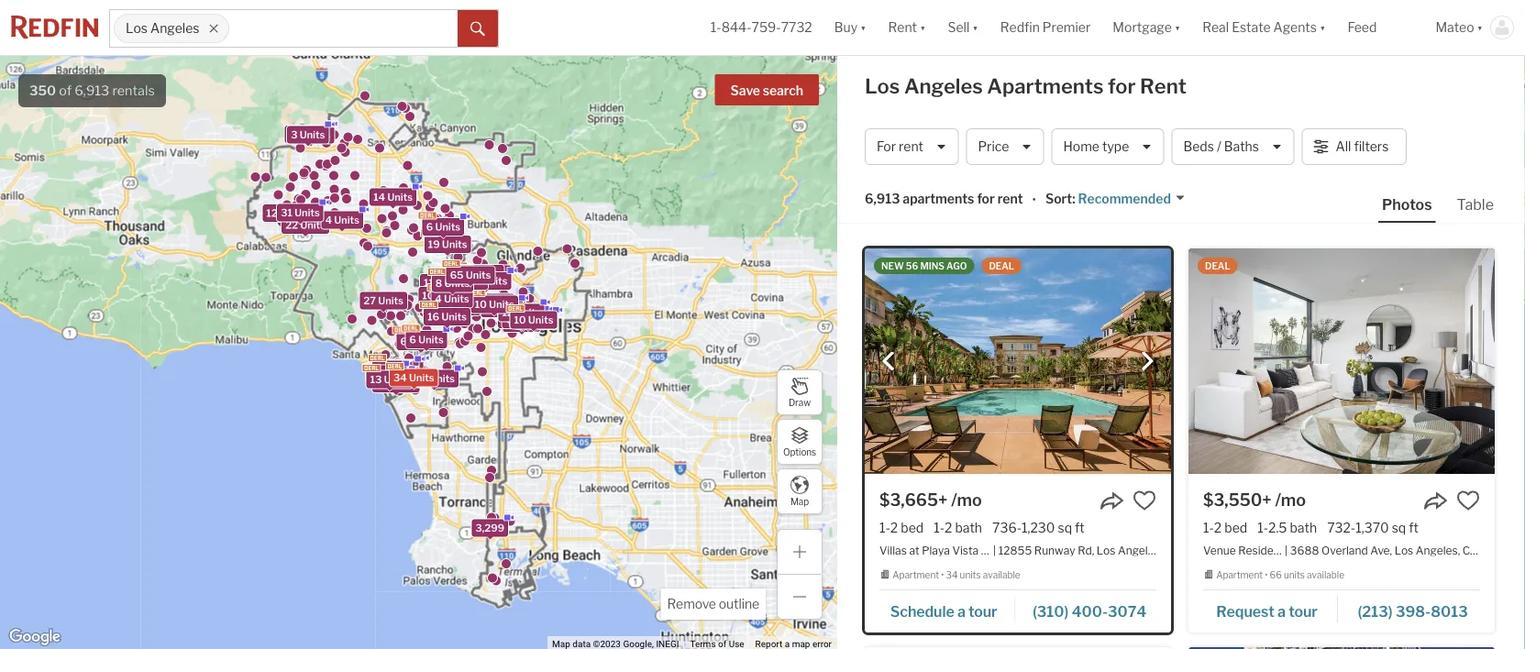 Task type: describe. For each thing, give the bounding box(es) containing it.
real estate agents ▾ button
[[1192, 0, 1337, 55]]

6,913 apartments for rent •
[[865, 191, 1036, 208]]

1 horizontal spatial 19 units
[[428, 239, 467, 251]]

recommended button
[[1076, 190, 1186, 208]]

2 vertical spatial 6 units
[[409, 334, 444, 346]]

ca for $3,550+ /mo
[[1463, 544, 1478, 557]]

venue residences
[[1203, 544, 1298, 557]]

12 left 34 units
[[376, 364, 388, 376]]

outline
[[719, 597, 760, 612]]

bath for $3,665+ /mo
[[955, 520, 982, 536]]

bed for $3,665+
[[901, 520, 924, 536]]

2,500
[[514, 313, 543, 325]]

playa
[[922, 544, 950, 557]]

apartment • 34 units available
[[893, 570, 1021, 581]]

ca for $3,665+ /mo
[[1165, 544, 1180, 557]]

0 horizontal spatial 27 units
[[364, 295, 403, 307]]

1 horizontal spatial 4 units
[[435, 293, 469, 305]]

0 horizontal spatial 6
[[409, 334, 416, 346]]

6,913 inside 6,913 apartments for rent •
[[865, 191, 900, 207]]

0 horizontal spatial 6,913
[[75, 83, 109, 99]]

save search button
[[715, 74, 819, 105]]

1 vertical spatial 6 units
[[439, 292, 473, 304]]

2 vertical spatial 19
[[502, 314, 514, 326]]

0 horizontal spatial 14 units
[[374, 191, 413, 203]]

redfin
[[1001, 20, 1040, 35]]

villas
[[880, 544, 907, 557]]

17 units
[[437, 296, 475, 308]]

save search
[[731, 83, 804, 99]]

remove outline
[[667, 597, 760, 612]]

$3,665+
[[880, 490, 948, 510]]

38 units
[[414, 373, 455, 385]]

8013
[[1431, 602, 1468, 620]]

photo of 12855 runway rd, los angeles, ca 90094 image
[[865, 249, 1171, 474]]

(310) 400-3074
[[1033, 602, 1147, 620]]

ft for $3,665+ /mo
[[1075, 520, 1085, 536]]

residences
[[1239, 544, 1298, 557]]

▾ for rent ▾
[[920, 20, 926, 35]]

0 vertical spatial 19 units
[[289, 128, 328, 140]]

villas at playa vista - sausalito
[[880, 544, 1035, 557]]

1- up 90094
[[1203, 520, 1214, 536]]

0 vertical spatial 4 units
[[325, 214, 359, 226]]

a for $3,665+
[[958, 602, 966, 620]]

premier
[[1043, 20, 1091, 35]]

real
[[1203, 20, 1229, 35]]

$3,550+
[[1203, 490, 1272, 510]]

1-844-759-7732 link
[[711, 20, 812, 35]]

real estate agents ▾
[[1203, 20, 1326, 35]]

los right rd,
[[1097, 544, 1116, 557]]

rent inside button
[[899, 139, 924, 154]]

22
[[285, 219, 298, 231]]

price button
[[966, 128, 1044, 165]]

agents
[[1274, 20, 1317, 35]]

price
[[978, 139, 1009, 154]]

1 horizontal spatial 34
[[946, 570, 958, 581]]

0 vertical spatial 3 units
[[291, 129, 325, 141]]

buy ▾ button
[[835, 0, 866, 55]]

65 units
[[450, 269, 491, 281]]

(213) 398-8013 link
[[1338, 594, 1480, 625]]

1 horizontal spatial 14
[[440, 297, 452, 309]]

photos
[[1382, 195, 1432, 213]]

66 units
[[400, 336, 441, 348]]

units for $3,665+ /mo
[[960, 570, 981, 581]]

2 horizontal spatial 27 units
[[505, 307, 545, 319]]

schedule a tour
[[890, 602, 998, 620]]

sort :
[[1046, 191, 1076, 207]]

recommended
[[1078, 191, 1171, 207]]

▾ for buy ▾
[[860, 20, 866, 35]]

map
[[791, 496, 809, 507]]

1 horizontal spatial rent
[[1140, 74, 1187, 99]]

34 inside map region
[[394, 372, 407, 384]]

34 units
[[394, 372, 434, 384]]

1 vertical spatial 4
[[435, 293, 442, 305]]

1 horizontal spatial 7 units
[[477, 297, 511, 309]]

rent inside dropdown button
[[888, 20, 917, 35]]

options button
[[777, 419, 823, 465]]

favorite button checkbox for $3,550+ /mo
[[1457, 489, 1480, 513]]

rent ▾ button
[[877, 0, 937, 55]]

favorite button checkbox for $3,665+ /mo
[[1133, 489, 1157, 513]]

400-
[[1072, 602, 1108, 620]]

mortgage ▾
[[1113, 20, 1181, 35]]

| 3688 overland ave, los angeles, ca 90034
[[1285, 544, 1517, 557]]

los right ave,
[[1395, 544, 1414, 557]]

apartments
[[903, 191, 975, 207]]

sausalito
[[988, 544, 1035, 557]]

options
[[783, 447, 816, 458]]

29 units
[[467, 268, 508, 280]]

new
[[882, 261, 904, 272]]

1-2 bed for $3,550+ /mo
[[1203, 520, 1248, 536]]

2 for $3,665+
[[891, 520, 898, 536]]

tour for $3,550+ /mo
[[1289, 602, 1318, 620]]

:
[[1072, 191, 1076, 207]]

google image
[[5, 626, 65, 649]]

3688
[[1290, 544, 1319, 557]]

3,299
[[476, 522, 505, 534]]

1- up residences
[[1258, 520, 1269, 536]]

angeles for los angeles
[[150, 21, 199, 36]]

rent inside 6,913 apartments for rent •
[[998, 191, 1023, 207]]

estate
[[1232, 20, 1271, 35]]

angeles, for $3,550+ /mo
[[1416, 544, 1460, 557]]

• for $3,550+ /mo
[[1265, 570, 1268, 581]]

350
[[29, 83, 56, 99]]

feed
[[1348, 20, 1377, 35]]

$3,665+ /mo
[[880, 490, 982, 510]]

real estate agents ▾ link
[[1203, 0, 1326, 55]]

mortgage
[[1113, 20, 1172, 35]]

1 vertical spatial 66
[[1270, 570, 1282, 581]]

$3,550+ /mo
[[1203, 490, 1306, 510]]

mateo
[[1436, 20, 1475, 35]]

398-
[[1396, 602, 1431, 620]]

baths
[[1224, 139, 1259, 154]]

for inside 6,913 apartments for rent •
[[977, 191, 995, 207]]

38
[[414, 373, 428, 385]]

remove
[[667, 597, 716, 612]]

beds / baths
[[1184, 139, 1259, 154]]

mortgage ▾ button
[[1113, 0, 1181, 55]]

1-2 bath
[[934, 520, 982, 536]]

2 vertical spatial 4
[[519, 315, 526, 327]]

-
[[981, 544, 985, 557]]

apartments
[[987, 74, 1104, 99]]

available for $3,550+ /mo
[[1307, 570, 1345, 581]]

| 12855 runway rd, los angeles, ca 90094
[[993, 544, 1220, 557]]

los angeles apartments for rent
[[865, 74, 1187, 99]]

31
[[281, 207, 293, 219]]

buy ▾ button
[[823, 0, 877, 55]]

1 vertical spatial 7 units
[[370, 368, 403, 380]]

sq for $3,665+ /mo
[[1058, 520, 1072, 536]]

los angeles
[[126, 21, 199, 36]]

0 horizontal spatial 27
[[364, 295, 376, 307]]

request
[[1217, 602, 1275, 620]]

0 vertical spatial for
[[1108, 74, 1136, 99]]

photo of 888 s olive st, los angeles, ca 90014 image
[[1189, 647, 1495, 649]]

apartment for $3,550+
[[1216, 570, 1263, 581]]

0 vertical spatial 7
[[477, 297, 483, 309]]

2 horizontal spatial 27
[[505, 307, 518, 319]]

13 units
[[370, 374, 409, 386]]

(213) 398-8013
[[1358, 602, 1468, 620]]

1 vertical spatial 19
[[428, 239, 440, 251]]

2 deal from the left
[[1205, 261, 1231, 272]]

5 units
[[485, 303, 519, 315]]

submit search image
[[471, 22, 485, 36]]

13
[[370, 374, 382, 386]]

los up the rentals at the left top of page
[[126, 21, 148, 36]]

11 units up 17 on the top
[[424, 277, 461, 289]]



Task type: locate. For each thing, give the bounding box(es) containing it.
map button
[[777, 469, 823, 515]]

0 vertical spatial angeles
[[150, 21, 199, 36]]

tour for $3,665+ /mo
[[969, 602, 998, 620]]

home type button
[[1052, 128, 1164, 165]]

2 horizontal spatial 6
[[439, 292, 445, 304]]

0 horizontal spatial /mo
[[951, 490, 982, 510]]

of
[[59, 83, 72, 99]]

0 horizontal spatial 11
[[424, 277, 434, 289]]

filters
[[1354, 139, 1389, 154]]

34 down villas at playa vista - sausalito
[[946, 570, 958, 581]]

2 up villas at playa vista - sausalito
[[945, 520, 952, 536]]

33
[[457, 272, 470, 283]]

apartment for $3,665+
[[893, 570, 939, 581]]

1 2 from the left
[[891, 520, 898, 536]]

1-2.5 bath
[[1258, 520, 1317, 536]]

1-2 bed up venue
[[1203, 520, 1248, 536]]

6 units down "16"
[[409, 334, 444, 346]]

1 horizontal spatial 14 units
[[440, 297, 479, 309]]

0 horizontal spatial 19 units
[[289, 128, 328, 140]]

search
[[763, 83, 804, 99]]

0 horizontal spatial deal
[[989, 261, 1014, 272]]

runway
[[1035, 544, 1076, 557]]

1 horizontal spatial bath
[[1290, 520, 1317, 536]]

2
[[891, 520, 898, 536], [945, 520, 952, 536], [1214, 520, 1222, 536]]

1 units from the left
[[960, 570, 981, 581]]

favorite button image for $3,665+ /mo
[[1133, 489, 1157, 513]]

rent ▾
[[888, 20, 926, 35]]

/mo up 1-2.5 bath
[[1275, 490, 1306, 510]]

6,913 down for
[[865, 191, 900, 207]]

1 horizontal spatial 27
[[440, 280, 453, 292]]

7 left 34 units
[[370, 368, 376, 380]]

favorite button checkbox
[[1133, 489, 1157, 513], [1457, 489, 1480, 513]]

732-1,370 sq ft
[[1327, 520, 1419, 536]]

90034
[[1481, 544, 1517, 557]]

3074
[[1108, 602, 1147, 620]]

bed up at
[[901, 520, 924, 536]]

1,230
[[1022, 520, 1055, 536]]

11
[[424, 277, 434, 289], [445, 282, 455, 294]]

9 units
[[506, 314, 540, 326]]

1 vertical spatial 14
[[440, 297, 452, 309]]

ft for $3,550+ /mo
[[1409, 520, 1419, 536]]

1,370
[[1356, 520, 1389, 536]]

1 horizontal spatial ca
[[1463, 544, 1478, 557]]

1 horizontal spatial •
[[1032, 192, 1036, 208]]

1 horizontal spatial 11
[[445, 282, 455, 294]]

map region
[[0, 0, 845, 649]]

tour down "apartment • 34 units available"
[[969, 602, 998, 620]]

2 horizontal spatial 4
[[519, 315, 526, 327]]

0 horizontal spatial 2
[[891, 520, 898, 536]]

2 horizontal spatial •
[[1265, 570, 1268, 581]]

▾ right agents
[[1320, 20, 1326, 35]]

2 ▾ from the left
[[920, 20, 926, 35]]

home type
[[1064, 139, 1129, 154]]

units for $3,550+ /mo
[[1284, 570, 1305, 581]]

4 right 9
[[519, 315, 526, 327]]

1 vertical spatial 7
[[370, 368, 376, 380]]

1 horizontal spatial 66
[[1270, 570, 1282, 581]]

4 ▾ from the left
[[1175, 20, 1181, 35]]

None search field
[[229, 10, 458, 47]]

732-
[[1327, 520, 1356, 536]]

16 units
[[428, 311, 467, 323]]

2 | from the left
[[1285, 544, 1288, 557]]

units down 3688
[[1284, 570, 1305, 581]]

19
[[289, 128, 300, 140], [428, 239, 440, 251], [502, 314, 514, 326]]

previous button image
[[880, 352, 898, 371]]

16
[[428, 311, 439, 323]]

1 horizontal spatial 1-2 bed
[[1203, 520, 1248, 536]]

1 horizontal spatial ft
[[1409, 520, 1419, 536]]

rent right for
[[899, 139, 924, 154]]

6 units down 8 units
[[439, 292, 473, 304]]

angeles, right ave,
[[1416, 544, 1460, 557]]

6
[[426, 221, 433, 233], [439, 292, 445, 304], [409, 334, 416, 346]]

1 horizontal spatial /mo
[[1275, 490, 1306, 510]]

• for $3,665+ /mo
[[941, 570, 944, 581]]

1 vertical spatial 6
[[439, 292, 445, 304]]

1 favorite button checkbox from the left
[[1133, 489, 1157, 513]]

9
[[506, 314, 513, 326]]

29
[[467, 268, 480, 280]]

0 horizontal spatial for
[[977, 191, 995, 207]]

2 ft from the left
[[1409, 520, 1419, 536]]

2 horizontal spatial 19
[[502, 314, 514, 326]]

2 vertical spatial 4 units
[[519, 315, 553, 327]]

▾ right mateo at the right top of the page
[[1477, 20, 1483, 35]]

1 vertical spatial 3 units
[[450, 275, 485, 287]]

1 horizontal spatial a
[[1278, 602, 1286, 620]]

1-844-759-7732
[[711, 20, 812, 35]]

1 vertical spatial 4 units
[[435, 293, 469, 305]]

▾ right mortgage
[[1175, 20, 1181, 35]]

for right "apartments"
[[977, 191, 995, 207]]

12 right 5
[[502, 307, 514, 319]]

ft up rd,
[[1075, 520, 1085, 536]]

rent
[[888, 20, 917, 35], [1140, 74, 1187, 99]]

bed up 'venue residences'
[[1225, 520, 1248, 536]]

0 horizontal spatial 3
[[291, 129, 298, 141]]

4 down 8
[[435, 293, 442, 305]]

1 horizontal spatial 27 units
[[440, 280, 480, 292]]

2 a from the left
[[1278, 602, 1286, 620]]

1 horizontal spatial 19
[[428, 239, 440, 251]]

angeles
[[150, 21, 199, 36], [904, 74, 983, 99]]

sq up | 3688 overland ave, los angeles, ca 90034
[[1392, 520, 1406, 536]]

66 inside map region
[[400, 336, 414, 348]]

ca left 90034
[[1463, 544, 1478, 557]]

/mo up 1-2 bath
[[951, 490, 982, 510]]

0 horizontal spatial a
[[958, 602, 966, 620]]

request a tour
[[1217, 602, 1318, 620]]

1 angeles, from the left
[[1118, 544, 1163, 557]]

2 apartment from the left
[[1216, 570, 1263, 581]]

los up for
[[865, 74, 900, 99]]

mateo ▾
[[1436, 20, 1483, 35]]

available down sausalito
[[983, 570, 1021, 581]]

table
[[1457, 195, 1494, 213]]

1 horizontal spatial 7
[[477, 297, 483, 309]]

6,913 right of
[[75, 83, 109, 99]]

7 units up 9
[[477, 297, 511, 309]]

1 horizontal spatial 3
[[450, 275, 457, 287]]

0 vertical spatial 6,913
[[75, 83, 109, 99]]

tour down apartment • 66 units available in the right of the page
[[1289, 602, 1318, 620]]

1 deal from the left
[[989, 261, 1014, 272]]

1- up playa
[[934, 520, 945, 536]]

2 units from the left
[[1284, 570, 1305, 581]]

photo of 3688 overland ave, los angeles, ca 90034 image
[[1189, 249, 1495, 474]]

3 2 from the left
[[1214, 520, 1222, 536]]

ca
[[1165, 544, 1180, 557], [1463, 544, 1478, 557]]

1 horizontal spatial rent
[[998, 191, 1023, 207]]

• down playa
[[941, 570, 944, 581]]

1 vertical spatial 6,913
[[865, 191, 900, 207]]

1-2 bed up 'villas'
[[880, 520, 924, 536]]

apartment down 'venue residences'
[[1216, 570, 1263, 581]]

0 horizontal spatial 4 units
[[325, 214, 359, 226]]

angeles, for $3,665+ /mo
[[1118, 544, 1163, 557]]

| right -
[[993, 544, 996, 557]]

sell
[[948, 20, 970, 35]]

736-1,230 sq ft
[[993, 520, 1085, 536]]

0 horizontal spatial |
[[993, 544, 996, 557]]

31 units
[[281, 207, 320, 219]]

for rent button
[[865, 128, 959, 165]]

angeles for los angeles apartments for rent
[[904, 74, 983, 99]]

2 2 from the left
[[945, 520, 952, 536]]

736-
[[993, 520, 1022, 536]]

• down residences
[[1265, 570, 1268, 581]]

/mo for $3,550+ /mo
[[1275, 490, 1306, 510]]

tour
[[969, 602, 998, 620], [1289, 602, 1318, 620]]

34
[[394, 372, 407, 384], [946, 570, 958, 581]]

schedule
[[890, 602, 955, 620]]

remove los angeles image
[[208, 23, 219, 34]]

▾ right buy
[[860, 20, 866, 35]]

1 horizontal spatial tour
[[1289, 602, 1318, 620]]

2.5
[[1269, 520, 1287, 536]]

1 available from the left
[[983, 570, 1021, 581]]

3 units
[[291, 129, 325, 141], [450, 275, 485, 287]]

favorite button image for $3,550+ /mo
[[1457, 489, 1480, 513]]

0 vertical spatial 6 units
[[426, 221, 461, 233]]

11 units down 65 units
[[445, 282, 483, 294]]

available
[[983, 570, 1021, 581], [1307, 570, 1345, 581]]

11 right 8
[[445, 282, 455, 294]]

0 horizontal spatial angeles
[[150, 21, 199, 36]]

0 horizontal spatial ca
[[1165, 544, 1180, 557]]

overland
[[1322, 544, 1368, 557]]

0 horizontal spatial 1-2 bed
[[880, 520, 924, 536]]

6 units up 65 on the top left of the page
[[426, 221, 461, 233]]

0 horizontal spatial rent
[[888, 20, 917, 35]]

apartment
[[893, 570, 939, 581], [1216, 570, 1263, 581]]

home
[[1064, 139, 1100, 154]]

2 horizontal spatial 2
[[1214, 520, 1222, 536]]

sell ▾ button
[[937, 0, 990, 55]]

| left 3688
[[1285, 544, 1288, 557]]

1 horizontal spatial deal
[[1205, 261, 1231, 272]]

available down "overland"
[[1307, 570, 1345, 581]]

1 | from the left
[[993, 544, 996, 557]]

2 /mo from the left
[[1275, 490, 1306, 510]]

1 vertical spatial for
[[977, 191, 995, 207]]

angeles,
[[1118, 544, 1163, 557], [1416, 544, 1460, 557]]

draw button
[[777, 370, 823, 416]]

1- up 'villas'
[[880, 520, 891, 536]]

1 vertical spatial rent
[[998, 191, 1023, 207]]

favorite button image
[[1133, 489, 1157, 513], [1457, 489, 1480, 513]]

1 horizontal spatial sq
[[1392, 520, 1406, 536]]

6 ▾ from the left
[[1477, 20, 1483, 35]]

1 favorite button image from the left
[[1133, 489, 1157, 513]]

12 units
[[266, 207, 305, 219], [438, 301, 477, 313], [502, 307, 541, 319], [376, 364, 415, 376]]

• inside 6,913 apartments for rent •
[[1032, 192, 1036, 208]]

▾ left sell
[[920, 20, 926, 35]]

3 right 8
[[450, 275, 457, 287]]

▾ for mateo ▾
[[1477, 20, 1483, 35]]

2 up venue
[[1214, 520, 1222, 536]]

remove outline button
[[661, 589, 766, 620]]

0 vertical spatial 3
[[291, 129, 298, 141]]

sell ▾
[[948, 20, 979, 35]]

angeles down sell
[[904, 74, 983, 99]]

151 units
[[464, 275, 508, 287]]

2 horizontal spatial 19 units
[[502, 314, 541, 326]]

8 units
[[435, 278, 470, 290]]

| for $3,665+ /mo
[[993, 544, 996, 557]]

0 horizontal spatial 14
[[374, 191, 385, 203]]

apartment down at
[[893, 570, 939, 581]]

rent left sort
[[998, 191, 1023, 207]]

▾ for mortgage ▾
[[1175, 20, 1181, 35]]

5
[[485, 303, 492, 315]]

| for $3,550+ /mo
[[1285, 544, 1288, 557]]

12 left 31
[[266, 207, 278, 219]]

rent down mortgage ▾ dropdown button
[[1140, 74, 1187, 99]]

2 1-2 bed from the left
[[1203, 520, 1248, 536]]

2 for $3,550+
[[1214, 520, 1222, 536]]

1 horizontal spatial favorite button checkbox
[[1457, 489, 1480, 513]]

0 vertical spatial 6
[[426, 221, 433, 233]]

15 units
[[291, 129, 330, 141]]

save
[[731, 83, 760, 99]]

1 horizontal spatial bed
[[1225, 520, 1248, 536]]

available for $3,665+ /mo
[[983, 570, 1021, 581]]

for
[[877, 139, 896, 154]]

1 ft from the left
[[1075, 520, 1085, 536]]

2 ca from the left
[[1463, 544, 1478, 557]]

1 horizontal spatial |
[[1285, 544, 1288, 557]]

a down apartment • 66 units available in the right of the page
[[1278, 602, 1286, 620]]

2 available from the left
[[1307, 570, 1345, 581]]

favorite button image up | 3688 overland ave, los angeles, ca 90034
[[1457, 489, 1480, 513]]

1 vertical spatial 19 units
[[428, 239, 467, 251]]

1 ca from the left
[[1165, 544, 1180, 557]]

▾ right sell
[[973, 20, 979, 35]]

1 horizontal spatial angeles
[[904, 74, 983, 99]]

for rent
[[877, 139, 924, 154]]

favorite button checkbox up the | 12855 runway rd, los angeles, ca 90094
[[1133, 489, 1157, 513]]

1 sq from the left
[[1058, 520, 1072, 536]]

2 vertical spatial 6
[[409, 334, 416, 346]]

mortgage ▾ button
[[1102, 0, 1192, 55]]

11 left 8
[[424, 277, 434, 289]]

a for $3,550+
[[1278, 602, 1286, 620]]

12855
[[999, 544, 1032, 557]]

66 up 34 units
[[400, 336, 414, 348]]

0 horizontal spatial 7
[[370, 368, 376, 380]]

4 units right 9
[[519, 315, 553, 327]]

1 horizontal spatial 6,913
[[865, 191, 900, 207]]

0 horizontal spatial apartment
[[893, 570, 939, 581]]

sq
[[1058, 520, 1072, 536], [1392, 520, 1406, 536]]

favorite button checkbox up | 3688 overland ave, los angeles, ca 90034
[[1457, 489, 1480, 513]]

10
[[461, 268, 473, 280], [422, 290, 434, 302], [475, 299, 487, 311], [430, 302, 443, 314], [514, 314, 526, 326], [380, 363, 392, 375], [376, 378, 388, 390]]

1 bath from the left
[[955, 520, 982, 536]]

4,350
[[507, 318, 537, 330]]

ca left 90094
[[1165, 544, 1180, 557]]

for up the type at the right top
[[1108, 74, 1136, 99]]

0 horizontal spatial 66
[[400, 336, 414, 348]]

0 horizontal spatial 34
[[394, 372, 407, 384]]

2 favorite button image from the left
[[1457, 489, 1480, 513]]

bed for $3,550+
[[1225, 520, 1248, 536]]

bath up the vista
[[955, 520, 982, 536]]

5 ▾ from the left
[[1320, 20, 1326, 35]]

favorite button image up the | 12855 runway rd, los angeles, ca 90094
[[1133, 489, 1157, 513]]

0 vertical spatial 4
[[325, 214, 332, 226]]

66 down residences
[[1270, 570, 1282, 581]]

angeles left remove los angeles image
[[150, 21, 199, 36]]

all filters
[[1336, 139, 1389, 154]]

2 tour from the left
[[1289, 602, 1318, 620]]

66
[[400, 336, 414, 348], [1270, 570, 1282, 581]]

4 right 31 units
[[325, 214, 332, 226]]

0 vertical spatial 66
[[400, 336, 414, 348]]

0 horizontal spatial 4
[[325, 214, 332, 226]]

type
[[1103, 139, 1129, 154]]

3 ▾ from the left
[[973, 20, 979, 35]]

sq up runway
[[1058, 520, 1072, 536]]

0 horizontal spatial 19
[[289, 128, 300, 140]]

1 a from the left
[[958, 602, 966, 620]]

▾ for sell ▾
[[973, 20, 979, 35]]

1 horizontal spatial available
[[1307, 570, 1345, 581]]

350 of 6,913 rentals
[[29, 83, 155, 99]]

0 horizontal spatial units
[[960, 570, 981, 581]]

a down "apartment • 34 units available"
[[958, 602, 966, 620]]

1-2 bed for $3,665+ /mo
[[880, 520, 924, 536]]

4 units right 31 units
[[325, 214, 359, 226]]

7 units left '38'
[[370, 368, 403, 380]]

vista
[[953, 544, 979, 557]]

ft up | 3688 overland ave, los angeles, ca 90034
[[1409, 520, 1419, 536]]

bath for $3,550+ /mo
[[1290, 520, 1317, 536]]

0 vertical spatial 34
[[394, 372, 407, 384]]

65
[[450, 269, 464, 281]]

1- left 759-
[[711, 20, 722, 35]]

0 horizontal spatial •
[[941, 570, 944, 581]]

2 bed from the left
[[1225, 520, 1248, 536]]

rent right buy ▾ at the top
[[888, 20, 917, 35]]

1 horizontal spatial 4
[[435, 293, 442, 305]]

request a tour button
[[1203, 596, 1338, 624]]

0 horizontal spatial favorite button image
[[1133, 489, 1157, 513]]

sq for $3,550+ /mo
[[1392, 520, 1406, 536]]

1 tour from the left
[[969, 602, 998, 620]]

(310) 400-3074 link
[[1016, 594, 1157, 625]]

• left sort
[[1032, 192, 1036, 208]]

1 vertical spatial rent
[[1140, 74, 1187, 99]]

angeles, right rd,
[[1118, 544, 1163, 557]]

2 horizontal spatial 4 units
[[519, 315, 553, 327]]

7 left 5
[[477, 297, 483, 309]]

2 vertical spatial 19 units
[[502, 314, 541, 326]]

0 vertical spatial rent
[[899, 139, 924, 154]]

/mo for $3,665+ /mo
[[951, 490, 982, 510]]

1 vertical spatial 14 units
[[440, 297, 479, 309]]

1 vertical spatial angeles
[[904, 74, 983, 99]]

1 1-2 bed from the left
[[880, 520, 924, 536]]

bath up 3688
[[1290, 520, 1317, 536]]

deal
[[989, 261, 1014, 272], [1205, 261, 1231, 272]]

ago
[[947, 261, 967, 272]]

rd,
[[1078, 544, 1095, 557]]

14
[[374, 191, 385, 203], [440, 297, 452, 309]]

1 apartment from the left
[[893, 570, 939, 581]]

8
[[435, 278, 442, 290]]

1 horizontal spatial 6
[[426, 221, 433, 233]]

2 angeles, from the left
[[1416, 544, 1460, 557]]

4 units down 8 units
[[435, 293, 469, 305]]

1 horizontal spatial angeles,
[[1416, 544, 1460, 557]]

2 sq from the left
[[1392, 520, 1406, 536]]

schedule a tour button
[[880, 596, 1016, 624]]

3 up 31 units
[[291, 129, 298, 141]]

0 horizontal spatial angeles,
[[1118, 544, 1163, 557]]

1 horizontal spatial 2
[[945, 520, 952, 536]]

1 vertical spatial 3
[[450, 275, 457, 287]]

2 favorite button checkbox from the left
[[1457, 489, 1480, 513]]

bath
[[955, 520, 982, 536], [1290, 520, 1317, 536]]

1 bed from the left
[[901, 520, 924, 536]]

34 left '38'
[[394, 372, 407, 384]]

1 /mo from the left
[[951, 490, 982, 510]]

2 bath from the left
[[1290, 520, 1317, 536]]

units down the vista
[[960, 570, 981, 581]]

1 ▾ from the left
[[860, 20, 866, 35]]

next button image
[[1138, 352, 1157, 371]]

12 down 8
[[438, 301, 450, 313]]

2 up 'villas'
[[891, 520, 898, 536]]

redfin premier button
[[990, 0, 1102, 55]]

27 units
[[440, 280, 480, 292], [364, 295, 403, 307], [505, 307, 545, 319]]



Task type: vqa. For each thing, say whether or not it's contained in the screenshot.
2440 16th St NW #504, Washington, DC 20009
no



